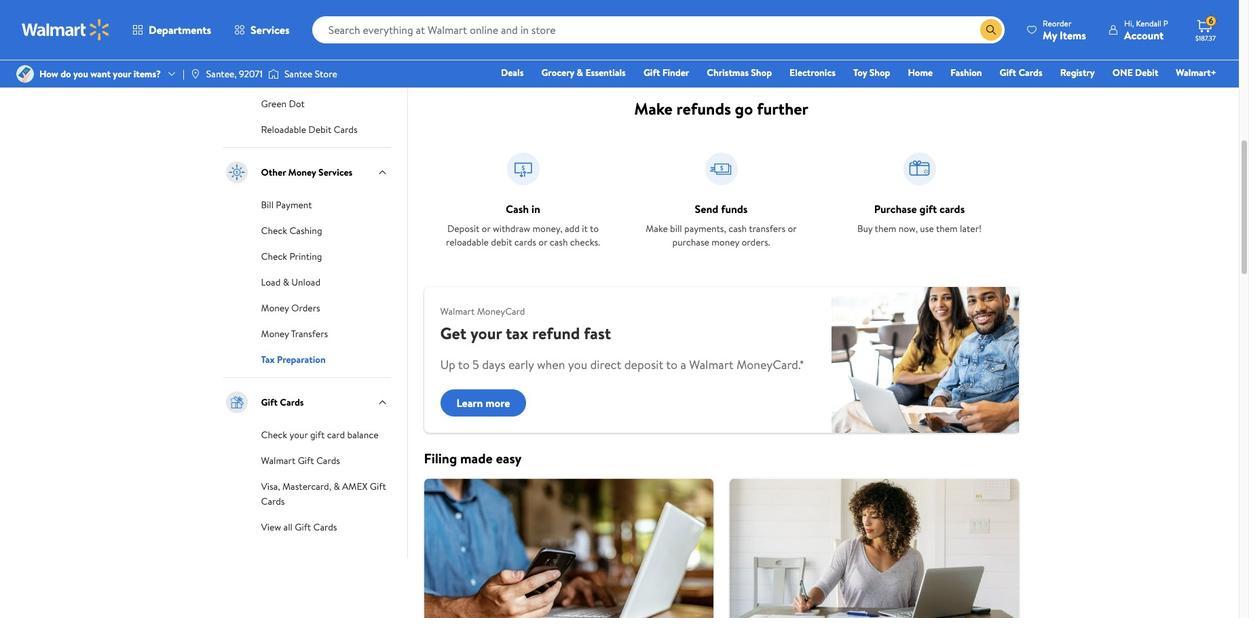Task type: describe. For each thing, give the bounding box(es) containing it.
1 them from the left
[[875, 222, 896, 236]]

payments,
[[684, 222, 726, 236]]

hi,
[[1124, 17, 1134, 29]]

1 horizontal spatial your
[[290, 428, 308, 442]]

5
[[473, 356, 479, 373]]

mastercard,
[[282, 480, 331, 494]]

toy
[[853, 66, 867, 79]]

& right bills
[[680, 6, 688, 23]]

gift left "finder"
[[644, 66, 660, 79]]

make refunds go further. cash in. deposit or withdraw money, add it to reloadable debit cards or cash checks. image
[[507, 153, 539, 185]]

0 vertical spatial a
[[716, 34, 722, 51]]

santee,
[[206, 67, 237, 81]]

from
[[722, 6, 748, 23]]

capital one walmart rewards® link
[[261, 18, 387, 33]]

christmas
[[707, 66, 749, 79]]

registry
[[1060, 66, 1095, 79]]

walmart left moneycard.*
[[689, 356, 734, 373]]

0 vertical spatial make
[[634, 97, 673, 120]]

Walmart Site-Wide search field
[[312, 16, 1005, 43]]

buy
[[857, 222, 873, 236]]

transfers
[[291, 327, 328, 341]]

load & unload
[[261, 276, 320, 289]]

0 horizontal spatial gift cards
[[261, 396, 304, 409]]

cards up other money services
[[334, 123, 358, 136]]

cash
[[506, 202, 529, 217]]

moneycard for walmart moneycard
[[298, 71, 346, 85]]

walmart+ link
[[1170, 65, 1223, 80]]

do
[[61, 67, 71, 81]]

$187.37
[[1196, 33, 1216, 43]]

check for check your gift card balance
[[261, 428, 287, 442]]

gift cards image
[[223, 389, 250, 416]]

make refunds go further
[[634, 97, 808, 120]]

walmart moneycard get your tax refund fast
[[440, 305, 611, 345]]

cashing
[[290, 224, 322, 238]]

debit for one debit card
[[284, 45, 307, 59]]

walmart up card
[[312, 20, 347, 33]]

bills
[[657, 6, 677, 23]]

electronics link
[[784, 65, 842, 80]]

funds
[[721, 202, 748, 217]]

walmart for walmart gift cards
[[261, 454, 296, 468]]

send funds. make bill payments, cash transfers or purchase money orders. image
[[705, 153, 738, 185]]

moneycard.*
[[737, 356, 805, 373]]

gift right all
[[295, 521, 311, 534]]

card
[[327, 428, 345, 442]]

when
[[537, 356, 565, 373]]

0 horizontal spatial a
[[681, 356, 686, 373]]

all
[[283, 521, 293, 534]]

walmart moneycard link
[[261, 70, 346, 85]]

registry link
[[1054, 65, 1101, 80]]

one for one debit card
[[261, 45, 282, 59]]

pay
[[636, 6, 654, 23]]

later!
[[960, 222, 982, 236]]

up to 5 days early when you direct deposit to a walmart moneycard.*
[[440, 356, 805, 373]]

bill payment
[[261, 198, 312, 212]]

printing
[[290, 250, 322, 263]]

money
[[712, 236, 739, 249]]

account
[[1124, 27, 1164, 42]]

walmart gift cards link
[[261, 453, 340, 468]]

& right "load"
[[283, 276, 289, 289]]

view
[[261, 521, 281, 534]]

orders.
[[742, 236, 770, 249]]

deposit
[[447, 222, 480, 236]]

money orders link
[[261, 300, 320, 315]]

tax preparation link
[[261, 352, 326, 367]]

essentials
[[586, 66, 626, 79]]

purchase gift cards buy them now, use them later!
[[857, 202, 982, 236]]

one debit card
[[261, 45, 329, 59]]

money transfers
[[261, 327, 328, 341]]

green dot
[[261, 97, 305, 111]]

2 them from the left
[[936, 222, 958, 236]]

 image for santee store
[[268, 67, 279, 81]]

Search search field
[[312, 16, 1005, 43]]

reloadable
[[446, 236, 489, 249]]

check your gift card balance link
[[261, 427, 379, 442]]

gift cards link
[[994, 65, 1049, 80]]

it
[[582, 222, 588, 236]]

in
[[532, 202, 540, 217]]

departments
[[149, 22, 211, 37]]

send funds make bill payments, cash transfers or purchase money orders.
[[646, 202, 797, 249]]

christmas shop link
[[701, 65, 778, 80]]

find a store
[[690, 34, 752, 51]]

reloadable debit cards link
[[261, 122, 358, 136]]

1 horizontal spatial you
[[568, 356, 587, 373]]

0 vertical spatial you
[[73, 67, 88, 81]]

made
[[460, 449, 493, 468]]

gift right fashion
[[1000, 66, 1016, 79]]

manage your money while you shop. supercenters six am-eleven pm, markets eight am-eight pm. find a store. image
[[435, 0, 1008, 54]]

amex
[[342, 480, 368, 494]]

debit for one debit
[[1135, 66, 1158, 79]]

visa, mastercard, & amex gift cards
[[261, 480, 386, 509]]

money for transfers
[[261, 327, 289, 341]]

money transfers link
[[261, 326, 328, 341]]

other money services image
[[223, 159, 250, 186]]

money for orders
[[261, 301, 289, 315]]

& inside visa, mastercard, & amex gift cards
[[334, 480, 340, 494]]

one for one debit
[[1113, 66, 1133, 79]]

0 horizontal spatial or
[[482, 222, 491, 236]]

toy shop link
[[847, 65, 896, 80]]

0 horizontal spatial to
[[458, 356, 470, 373]]

view all gift cards
[[261, 521, 337, 534]]

services button
[[223, 14, 301, 46]]

green dot link
[[261, 96, 305, 111]]

reorder
[[1043, 17, 1072, 29]]

reloadable debit cards
[[261, 123, 358, 136]]

use
[[920, 222, 934, 236]]

check for check cashing
[[261, 224, 287, 238]]

refunds
[[677, 97, 731, 120]]

reorder my items
[[1043, 17, 1086, 42]]

walmart for walmart moneycard get your tax refund fast
[[440, 305, 475, 318]]

add
[[565, 222, 580, 236]]

services inside dropdown button
[[251, 22, 290, 37]]

green
[[261, 97, 287, 111]]

cards inside purchase gift cards buy them now, use them later!
[[940, 202, 965, 217]]

find
[[690, 34, 713, 51]]

1 horizontal spatial gift cards
[[1000, 66, 1043, 79]]

purchase
[[874, 202, 917, 217]]



Task type: vqa. For each thing, say whether or not it's contained in the screenshot.


Task type: locate. For each thing, give the bounding box(es) containing it.
0 vertical spatial moneycard
[[298, 71, 346, 85]]

1 horizontal spatial them
[[936, 222, 958, 236]]

gift finder link
[[637, 65, 695, 80]]

0 horizontal spatial moneycard
[[298, 71, 346, 85]]

6am–11pm.
[[751, 6, 807, 23]]

up
[[440, 356, 455, 373]]

1 vertical spatial services
[[318, 166, 353, 179]]

0 vertical spatial your
[[113, 67, 131, 81]]

to
[[590, 222, 599, 236], [458, 356, 470, 373], [666, 356, 678, 373]]

refund
[[532, 322, 580, 345]]

visa, mastercard, & amex gift cards link
[[261, 479, 386, 509]]

2 horizontal spatial to
[[666, 356, 678, 373]]

grocery & essentials
[[541, 66, 626, 79]]

2 vertical spatial check
[[261, 428, 287, 442]]

cards inside cash in deposit or withdraw money, add it to reloadable debit cards or cash checks.
[[515, 236, 536, 249]]

santee, 92071
[[206, 67, 263, 81]]

walmart for walmart moneycard
[[261, 71, 296, 85]]

gift cards
[[1000, 66, 1043, 79], [261, 396, 304, 409]]

shop
[[751, 66, 772, 79], [869, 66, 890, 79]]

grocery
[[541, 66, 575, 79]]

1 vertical spatial gift
[[310, 428, 325, 442]]

shop right christmas
[[751, 66, 772, 79]]

services left one
[[251, 22, 290, 37]]

home link
[[902, 65, 939, 80]]

you
[[73, 67, 88, 81], [568, 356, 587, 373]]

gift finder
[[644, 66, 689, 79]]

1 horizontal spatial to
[[590, 222, 599, 236]]

 image for santee, 92071
[[190, 69, 201, 79]]

& right grocery
[[577, 66, 583, 79]]

check your gift card balance
[[261, 428, 379, 442]]

cards left registry link
[[1019, 66, 1043, 79]]

1 vertical spatial you
[[568, 356, 587, 373]]

cash down funds
[[729, 222, 747, 236]]

your inside walmart moneycard get your tax refund fast
[[470, 322, 502, 345]]

1 vertical spatial one
[[1113, 66, 1133, 79]]

debit right reloadable
[[308, 123, 331, 136]]

0 horizontal spatial gift
[[310, 428, 325, 442]]

1 horizontal spatial  image
[[190, 69, 201, 79]]

1 horizontal spatial debit
[[308, 123, 331, 136]]

them right use
[[936, 222, 958, 236]]

debit for reloadable debit cards
[[308, 123, 331, 136]]

cards inside visa, mastercard, & amex gift cards
[[261, 495, 285, 509]]

walmart moneycard
[[261, 71, 346, 85]]

more right learn
[[486, 396, 510, 411]]

check up "load"
[[261, 250, 287, 263]]

payment
[[276, 198, 312, 212]]

walmart+
[[1176, 66, 1217, 79]]

2 vertical spatial your
[[290, 428, 308, 442]]

purchase gift cards. buy them now, use them later! image
[[903, 153, 936, 185]]

search icon image
[[986, 24, 997, 35]]

capital one walmart rewards®
[[261, 20, 387, 33]]

one inside 'link'
[[1113, 66, 1133, 79]]

make left bill
[[646, 222, 668, 236]]

moneycard for walmart moneycard get your tax refund fast
[[477, 305, 525, 318]]

shop right toy
[[869, 66, 890, 79]]

1 check from the top
[[261, 224, 287, 238]]

cards
[[1019, 66, 1043, 79], [334, 123, 358, 136], [280, 396, 304, 409], [316, 454, 340, 468], [261, 495, 285, 509], [313, 521, 337, 534]]

walmart up get
[[440, 305, 475, 318]]

debit down account
[[1135, 66, 1158, 79]]

2 vertical spatial debit
[[308, 123, 331, 136]]

or inside send funds make bill payments, cash transfers or purchase money orders.
[[788, 222, 797, 236]]

 image left how
[[16, 65, 34, 83]]

pay bills & more from 6am–11pm.
[[636, 6, 807, 23]]

92071
[[239, 67, 263, 81]]

cards down visa, mastercard, & amex gift cards
[[313, 521, 337, 534]]

you right do
[[73, 67, 88, 81]]

to inside cash in deposit or withdraw money, add it to reloadable debit cards or cash checks.
[[590, 222, 599, 236]]

2 horizontal spatial  image
[[268, 67, 279, 81]]

get
[[440, 322, 467, 345]]

items?
[[134, 67, 161, 81]]

p
[[1164, 17, 1168, 29]]

your up walmart gift cards link
[[290, 428, 308, 442]]

want
[[90, 67, 111, 81]]

santee store
[[284, 67, 337, 81]]

0 vertical spatial debit
[[284, 45, 307, 59]]

money orders
[[261, 301, 320, 315]]

gift right gift cards image
[[261, 396, 278, 409]]

2 list item from the left
[[721, 479, 1027, 619]]

1 horizontal spatial shop
[[869, 66, 890, 79]]

a right deposit
[[681, 356, 686, 373]]

tax
[[261, 353, 275, 367]]

unload
[[291, 276, 320, 289]]

to right deposit
[[666, 356, 678, 373]]

walmart up green dot link
[[261, 71, 296, 85]]

send
[[695, 202, 719, 217]]

0 vertical spatial check
[[261, 224, 287, 238]]

cash inside cash in deposit or withdraw money, add it to reloadable debit cards or cash checks.
[[550, 236, 568, 249]]

1 horizontal spatial cards
[[940, 202, 965, 217]]

preparation
[[277, 353, 326, 367]]

0 vertical spatial gift cards
[[1000, 66, 1043, 79]]

grocery & essentials link
[[535, 65, 632, 80]]

cards down card
[[316, 454, 340, 468]]

store
[[315, 67, 337, 81]]

walmart
[[312, 20, 347, 33], [261, 71, 296, 85], [440, 305, 475, 318], [689, 356, 734, 373], [261, 454, 296, 468]]

or right the transfers
[[788, 222, 797, 236]]

money up the 'tax'
[[261, 327, 289, 341]]

1 vertical spatial make
[[646, 222, 668, 236]]

0 horizontal spatial them
[[875, 222, 896, 236]]

finder
[[662, 66, 689, 79]]

debit inside reloadable debit cards link
[[308, 123, 331, 136]]

fashion
[[951, 66, 982, 79]]

more up find
[[691, 6, 719, 23]]

learn more
[[457, 396, 510, 411]]

make
[[634, 97, 673, 120], [646, 222, 668, 236]]

0 vertical spatial cards
[[940, 202, 965, 217]]

learn
[[457, 396, 483, 411]]

money
[[288, 166, 316, 179], [261, 301, 289, 315], [261, 327, 289, 341]]

2 horizontal spatial or
[[788, 222, 797, 236]]

further
[[757, 97, 808, 120]]

0 horizontal spatial you
[[73, 67, 88, 81]]

gift
[[920, 202, 937, 217], [310, 428, 325, 442]]

gift
[[644, 66, 660, 79], [1000, 66, 1016, 79], [261, 396, 278, 409], [298, 454, 314, 468], [370, 480, 386, 494], [295, 521, 311, 534]]

1 horizontal spatial one
[[1113, 66, 1133, 79]]

gift up mastercard,
[[298, 454, 314, 468]]

cards up later!
[[940, 202, 965, 217]]

gift cards down tax preparation
[[261, 396, 304, 409]]

gift left card
[[310, 428, 325, 442]]

money down "load"
[[261, 301, 289, 315]]

make down gift finder link on the top of the page
[[634, 97, 673, 120]]

walmart gift cards
[[261, 454, 340, 468]]

check up walmart gift cards link
[[261, 428, 287, 442]]

& left amex
[[334, 480, 340, 494]]

check printing link
[[261, 248, 322, 263]]

2 check from the top
[[261, 250, 287, 263]]

debit up santee at top left
[[284, 45, 307, 59]]

0 horizontal spatial your
[[113, 67, 131, 81]]

or left the debit
[[482, 222, 491, 236]]

direct
[[590, 356, 621, 373]]

1 vertical spatial check
[[261, 250, 287, 263]]

one debit link
[[1106, 65, 1165, 80]]

2 horizontal spatial your
[[470, 322, 502, 345]]

list
[[416, 479, 1027, 619]]

0 vertical spatial one
[[261, 45, 282, 59]]

balance
[[347, 428, 379, 442]]

debit
[[491, 236, 512, 249]]

shop for christmas shop
[[751, 66, 772, 79]]

bill payment link
[[261, 197, 312, 212]]

a right find
[[716, 34, 722, 51]]

0 horizontal spatial debit
[[284, 45, 307, 59]]

walmart image
[[22, 19, 110, 41]]

1 vertical spatial debit
[[1135, 66, 1158, 79]]

debit inside one debit card link
[[284, 45, 307, 59]]

you right "when"
[[568, 356, 587, 373]]

2 horizontal spatial debit
[[1135, 66, 1158, 79]]

walmart inside walmart moneycard get your tax refund fast
[[440, 305, 475, 318]]

0 horizontal spatial more
[[486, 396, 510, 411]]

0 vertical spatial gift
[[920, 202, 937, 217]]

tax preparation
[[261, 353, 326, 367]]

1 vertical spatial money
[[261, 301, 289, 315]]

 image right the 92071
[[268, 67, 279, 81]]

1 vertical spatial cards
[[515, 236, 536, 249]]

or left add
[[539, 236, 547, 249]]

2 shop from the left
[[869, 66, 890, 79]]

0 vertical spatial more
[[691, 6, 719, 23]]

visa,
[[261, 480, 280, 494]]

cash left "checks."
[[550, 236, 568, 249]]

1 vertical spatial gift cards
[[261, 396, 304, 409]]

gift inside purchase gift cards buy them now, use them later!
[[920, 202, 937, 217]]

0 vertical spatial money
[[288, 166, 316, 179]]

1 horizontal spatial more
[[691, 6, 719, 23]]

make inside send funds make bill payments, cash transfers or purchase money orders.
[[646, 222, 668, 236]]

now,
[[899, 222, 918, 236]]

1 horizontal spatial gift
[[920, 202, 937, 217]]

my
[[1043, 27, 1057, 42]]

cards up check your gift card balance link
[[280, 396, 304, 409]]

check down the bill
[[261, 224, 287, 238]]

1 vertical spatial a
[[681, 356, 686, 373]]

a
[[716, 34, 722, 51], [681, 356, 686, 373]]

1 vertical spatial moneycard
[[477, 305, 525, 318]]

0 horizontal spatial shop
[[751, 66, 772, 79]]

 image for how do you want your items?
[[16, 65, 34, 83]]

load
[[261, 276, 281, 289]]

one down capital
[[261, 45, 282, 59]]

gift right amex
[[370, 480, 386, 494]]

to right it in the top left of the page
[[590, 222, 599, 236]]

moneycard
[[298, 71, 346, 85], [477, 305, 525, 318]]

0 horizontal spatial cards
[[515, 236, 536, 249]]

other money services
[[261, 166, 353, 179]]

1 shop from the left
[[751, 66, 772, 79]]

1 list item from the left
[[416, 479, 721, 619]]

your left tax
[[470, 322, 502, 345]]

view all gift cards link
[[261, 519, 337, 534]]

one
[[261, 45, 282, 59], [1113, 66, 1133, 79]]

services down reloadable debit cards
[[318, 166, 353, 179]]

1 horizontal spatial a
[[716, 34, 722, 51]]

one
[[292, 20, 310, 33]]

them right buy
[[875, 222, 896, 236]]

6 $187.37
[[1196, 15, 1216, 43]]

to left 5
[[458, 356, 470, 373]]

0 horizontal spatial cash
[[550, 236, 568, 249]]

 image right |
[[190, 69, 201, 79]]

go
[[735, 97, 753, 120]]

gift inside visa, mastercard, & amex gift cards
[[370, 480, 386, 494]]

3 check from the top
[[261, 428, 287, 442]]

0 horizontal spatial services
[[251, 22, 290, 37]]

cards down visa,
[[261, 495, 285, 509]]

moneycard inside walmart moneycard get your tax refund fast
[[477, 305, 525, 318]]

how
[[39, 67, 58, 81]]

 image
[[16, 65, 34, 83], [268, 67, 279, 81], [190, 69, 201, 79]]

0 vertical spatial services
[[251, 22, 290, 37]]

&
[[680, 6, 688, 23], [577, 66, 583, 79], [283, 276, 289, 289], [334, 480, 340, 494]]

0 horizontal spatial one
[[261, 45, 282, 59]]

check for check printing
[[261, 250, 287, 263]]

cash inside send funds make bill payments, cash transfers or purchase money orders.
[[729, 222, 747, 236]]

1 horizontal spatial services
[[318, 166, 353, 179]]

cards right the debit
[[515, 236, 536, 249]]

or
[[482, 222, 491, 236], [788, 222, 797, 236], [539, 236, 547, 249]]

6
[[1209, 15, 1213, 27]]

one down account
[[1113, 66, 1133, 79]]

your right want
[[113, 67, 131, 81]]

debit inside one debit 'link'
[[1135, 66, 1158, 79]]

gift cards right fashion link
[[1000, 66, 1043, 79]]

deposit
[[624, 356, 663, 373]]

orders
[[291, 301, 320, 315]]

filing
[[424, 449, 457, 468]]

check cashing link
[[261, 223, 322, 238]]

money right other
[[288, 166, 316, 179]]

2 vertical spatial money
[[261, 327, 289, 341]]

fast
[[584, 322, 611, 345]]

reloadable
[[261, 123, 306, 136]]

1 horizontal spatial cash
[[729, 222, 747, 236]]

1 horizontal spatial or
[[539, 236, 547, 249]]

gift up use
[[920, 202, 937, 217]]

1 vertical spatial your
[[470, 322, 502, 345]]

1 horizontal spatial moneycard
[[477, 305, 525, 318]]

list item
[[416, 479, 721, 619], [721, 479, 1027, 619]]

more inside "button"
[[486, 396, 510, 411]]

shop for toy shop
[[869, 66, 890, 79]]

0 horizontal spatial  image
[[16, 65, 34, 83]]

christmas shop
[[707, 66, 772, 79]]

1 vertical spatial more
[[486, 396, 510, 411]]

hi, kendall p account
[[1124, 17, 1168, 42]]

bill
[[670, 222, 682, 236]]

your
[[113, 67, 131, 81], [470, 322, 502, 345], [290, 428, 308, 442]]

checks.
[[570, 236, 600, 249]]

walmart up visa,
[[261, 454, 296, 468]]



